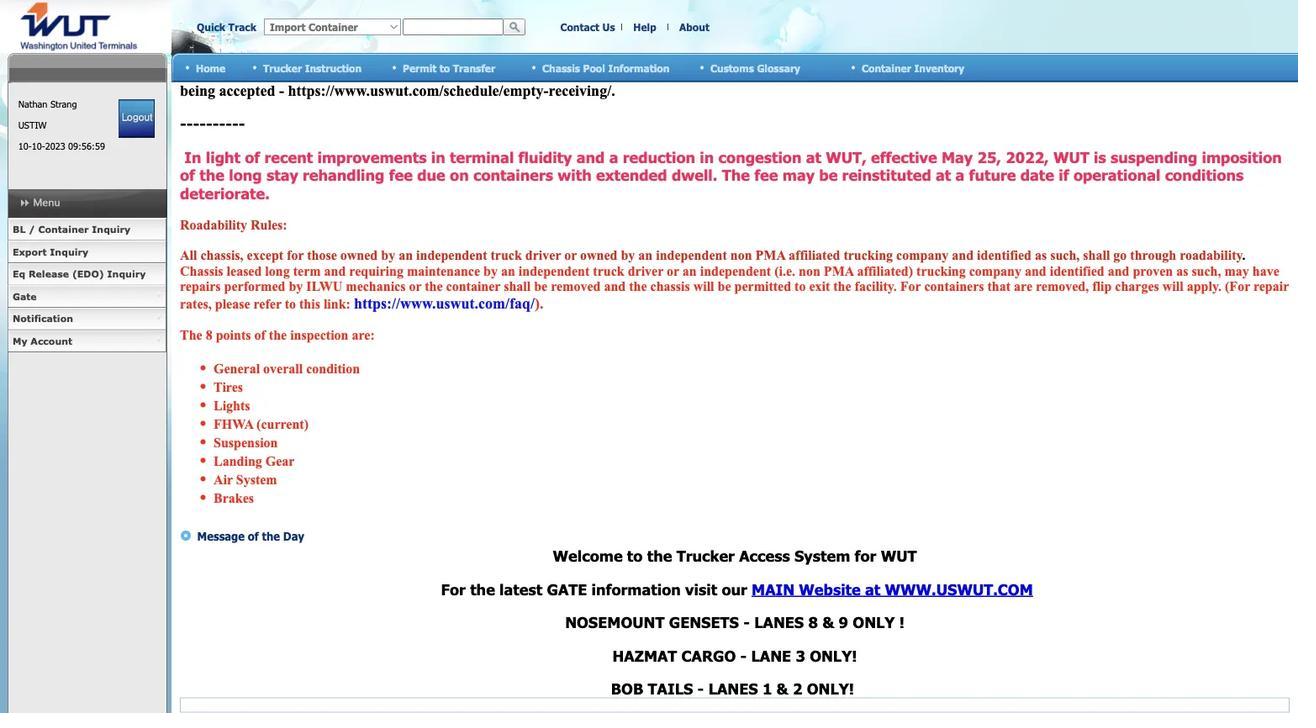 Task type: locate. For each thing, give the bounding box(es) containing it.
container
[[862, 62, 912, 74], [38, 224, 89, 235]]

None text field
[[403, 19, 504, 35]]

eq release (edo) inquiry link
[[8, 263, 167, 286]]

transfer
[[453, 62, 496, 74]]

export inquiry
[[13, 246, 88, 257]]

release
[[29, 268, 69, 280]]

account
[[31, 335, 72, 347]]

10-10-2023 09:56:59
[[18, 140, 105, 152]]

1 horizontal spatial container
[[862, 62, 912, 74]]

10-
[[18, 140, 32, 152], [32, 140, 45, 152]]

quick track
[[197, 21, 256, 33]]

contact us link
[[561, 21, 615, 33]]

2023
[[45, 140, 65, 152]]

inquiry down "bl / container inquiry"
[[50, 246, 88, 257]]

bl / container inquiry
[[13, 224, 130, 235]]

about link
[[680, 21, 710, 33]]

2 vertical spatial inquiry
[[107, 268, 146, 280]]

notification
[[13, 313, 73, 324]]

permit
[[403, 62, 437, 74]]

inquiry up export inquiry link
[[92, 224, 130, 235]]

container inventory
[[862, 62, 965, 74]]

glossary
[[757, 62, 801, 74]]

0 vertical spatial inquiry
[[92, 224, 130, 235]]

customs
[[711, 62, 754, 74]]

gate link
[[8, 286, 167, 308]]

contact
[[561, 21, 600, 33]]

track
[[228, 21, 256, 33]]

to
[[440, 62, 450, 74]]

inquiry right (edo)
[[107, 268, 146, 280]]

help link
[[634, 21, 657, 33]]

inquiry
[[92, 224, 130, 235], [50, 246, 88, 257], [107, 268, 146, 280]]

container left 'inventory'
[[862, 62, 912, 74]]

container up the 'export inquiry'
[[38, 224, 89, 235]]

about
[[680, 21, 710, 33]]

2 10- from the left
[[32, 140, 45, 152]]

my account link
[[8, 330, 167, 352]]

1 vertical spatial container
[[38, 224, 89, 235]]

inventory
[[915, 62, 965, 74]]

pool
[[583, 62, 605, 74]]

export inquiry link
[[8, 241, 167, 263]]

0 vertical spatial container
[[862, 62, 912, 74]]

1 10- from the left
[[18, 140, 32, 152]]

1 vertical spatial inquiry
[[50, 246, 88, 257]]



Task type: vqa. For each thing, say whether or not it's contained in the screenshot.
Sign on the top left of the page
no



Task type: describe. For each thing, give the bounding box(es) containing it.
trucker instruction
[[263, 62, 362, 74]]

strang
[[50, 98, 77, 110]]

export
[[13, 246, 47, 257]]

bl
[[13, 224, 26, 235]]

information
[[608, 62, 670, 74]]

my account
[[13, 335, 72, 347]]

ustiw
[[18, 119, 47, 131]]

chassis pool information
[[543, 62, 670, 74]]

(edo)
[[72, 268, 104, 280]]

gate
[[13, 291, 37, 302]]

quick
[[197, 21, 226, 33]]

0 horizontal spatial container
[[38, 224, 89, 235]]

inquiry for (edo)
[[107, 268, 146, 280]]

eq release (edo) inquiry
[[13, 268, 146, 280]]

help
[[634, 21, 657, 33]]

customs glossary
[[711, 62, 801, 74]]

nathan strang
[[18, 98, 77, 110]]

trucker
[[263, 62, 302, 74]]

nathan
[[18, 98, 48, 110]]

us
[[603, 21, 615, 33]]

my
[[13, 335, 27, 347]]

contact us
[[561, 21, 615, 33]]

bl / container inquiry link
[[8, 219, 167, 241]]

permit to transfer
[[403, 62, 496, 74]]

notification link
[[8, 308, 167, 330]]

eq
[[13, 268, 25, 280]]

login image
[[119, 99, 155, 138]]

inquiry for container
[[92, 224, 130, 235]]

home
[[196, 62, 226, 74]]

chassis
[[543, 62, 580, 74]]

09:56:59
[[68, 140, 105, 152]]

/
[[29, 224, 35, 235]]

instruction
[[305, 62, 362, 74]]



